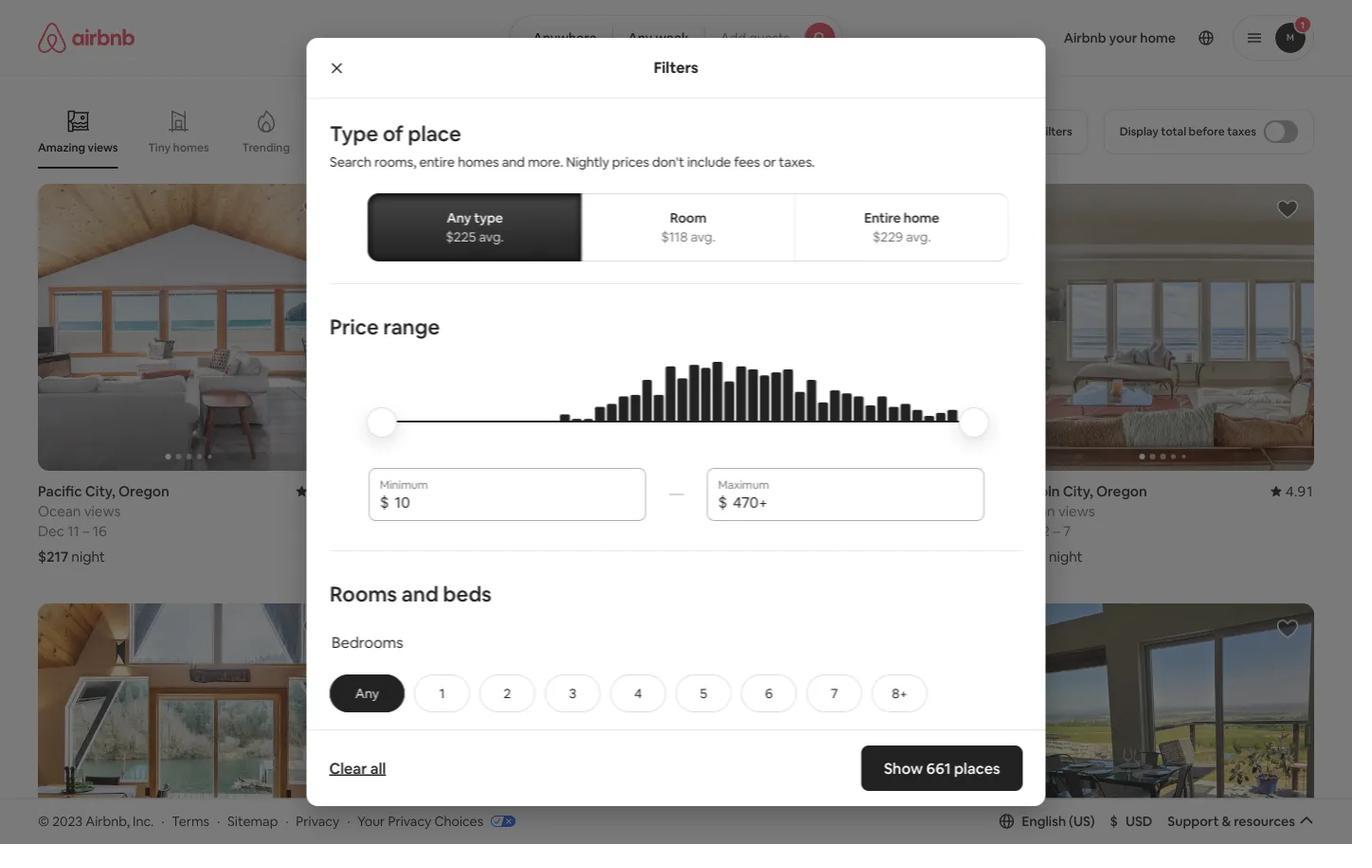 Task type: describe. For each thing, give the bounding box(es) containing it.
clear all button
[[320, 750, 396, 788]]

views for pacific city, oregon ocean views dec 11 – 16 $217 night
[[84, 502, 121, 520]]

ocean inside neskowin, oregon ocean views nov 6 – 11 $314 night
[[363, 502, 406, 520]]

terms link
[[172, 813, 210, 830]]

room
[[670, 209, 706, 227]]

total
[[1161, 124, 1187, 139]]

privacy link
[[296, 813, 340, 830]]

your
[[358, 813, 385, 830]]

11 inside neskowin, oregon ocean views nov 6 – 11 $314 night
[[413, 522, 425, 540]]

oregon for pacific city, oregon ocean views dec 11 – 16 $217 night
[[118, 482, 170, 500]]

4.8 out of 5 average rating image
[[630, 482, 665, 500]]

neskowin,
[[363, 482, 431, 500]]

$217
[[38, 547, 68, 566]]

avg. inside room ‎$118 avg.
[[690, 228, 715, 245]]

4.91 out of 5 average rating image
[[1271, 482, 1315, 500]]

© 2023 airbnb, inc. ·
[[38, 813, 164, 830]]

map
[[669, 729, 697, 747]]

4.86 out of 5 average rating image
[[296, 482, 340, 500]]

ocean for dec 11 – 16
[[38, 502, 81, 520]]

english (us) button
[[1000, 813, 1095, 830]]

©
[[38, 813, 49, 830]]

7 inside lincoln city, oregon ocean views dec 2 – 7 $260 night
[[1063, 522, 1071, 540]]

3 button
[[545, 675, 600, 713]]

$260
[[1013, 547, 1046, 566]]

add to wishlist: pacific city, oregon image
[[302, 198, 325, 221]]

avg. for any type ‎$225 avg.
[[479, 228, 504, 245]]

pacific city, oregon ocean views dec 11 – 16 $217 night
[[38, 482, 170, 566]]

‎$229
[[872, 228, 903, 245]]

night for $217
[[71, 547, 105, 566]]

range
[[383, 313, 440, 340]]

8+ element
[[892, 685, 907, 702]]

2023
[[52, 813, 83, 830]]

terms · sitemap · privacy
[[172, 813, 340, 830]]

beds
[[443, 580, 491, 607]]

english (us)
[[1022, 813, 1095, 830]]

type
[[474, 209, 503, 227]]

type of place search rooms, entire homes and more. nightly prices don't include fees or taxes.
[[329, 120, 815, 171]]

show map
[[632, 729, 697, 747]]

oregon for lincoln city, oregon ocean views may 25 – 30 $533 night
[[772, 482, 823, 500]]

homes inside type of place search rooms, entire homes and more. nightly prices don't include fees or taxes.
[[457, 154, 499, 171]]

resources
[[1234, 813, 1296, 830]]

6 inside 6 button
[[765, 685, 773, 702]]

add guests
[[721, 29, 790, 46]]

$ text field
[[733, 493, 973, 512]]

show 661 places
[[884, 759, 1000, 778]]

ocean for may 25 – 30
[[688, 502, 731, 520]]

usd
[[1126, 813, 1153, 830]]

add to wishlist: amity, oregon image
[[1277, 618, 1299, 641]]

treehouses
[[747, 140, 809, 155]]

&
[[1222, 813, 1231, 830]]

sitemap
[[228, 813, 278, 830]]

2 button
[[479, 675, 535, 713]]

lincoln for lincoln city, oregon ocean views may 25 – 30 $533 night
[[688, 482, 735, 500]]

any for type
[[446, 209, 471, 227]]

any element
[[349, 685, 384, 702]]

nov
[[363, 522, 389, 540]]

week
[[656, 29, 689, 46]]

any week
[[628, 29, 689, 46]]

– for may 25 – 30
[[736, 522, 744, 540]]

of
[[382, 120, 403, 147]]

3 · from the left
[[286, 813, 289, 830]]

$533
[[688, 547, 720, 566]]

your privacy choices
[[358, 813, 484, 830]]

sitemap link
[[228, 813, 278, 830]]

7 inside 7 'button'
[[831, 685, 838, 702]]

any type ‎$225 avg.
[[446, 209, 504, 245]]

beachfront
[[323, 140, 383, 155]]

homes inside group
[[173, 140, 209, 155]]

4.8
[[645, 482, 665, 500]]

display total before taxes button
[[1104, 109, 1315, 154]]

ocean for dec 2 – 7
[[1013, 502, 1056, 520]]

add guests button
[[704, 15, 843, 61]]

add
[[721, 29, 746, 46]]

dec for dec 11 – 16
[[38, 522, 64, 540]]

$ usd
[[1110, 813, 1153, 830]]

rooms
[[329, 580, 397, 607]]

rooms and beds
[[329, 580, 491, 607]]

1 button
[[414, 675, 470, 713]]

lincoln city, oregon ocean views dec 2 – 7 $260 night
[[1013, 482, 1148, 566]]

night for $260
[[1049, 547, 1083, 566]]

support & resources button
[[1168, 813, 1315, 830]]

4.96
[[961, 482, 990, 500]]

11 inside pacific city, oregon ocean views dec 11 – 16 $217 night
[[68, 522, 79, 540]]

most stays cost more than $118 per night. image
[[383, 362, 969, 475]]

airbnb,
[[86, 813, 130, 830]]

price range
[[329, 313, 440, 340]]

1 privacy from the left
[[296, 813, 340, 830]]

choices
[[434, 813, 484, 830]]

clear
[[329, 759, 367, 778]]

$314
[[363, 547, 394, 566]]

any week button
[[612, 15, 705, 61]]

16
[[93, 522, 107, 540]]

– inside neskowin, oregon ocean views nov 6 – 11 $314 night
[[403, 522, 410, 540]]

anywhere button
[[509, 15, 613, 61]]

include
[[687, 154, 731, 171]]

all
[[370, 759, 386, 778]]

2 · from the left
[[217, 813, 220, 830]]

entire
[[864, 209, 901, 227]]

clear all
[[329, 759, 386, 778]]

entire home ‎$229 avg.
[[864, 209, 939, 245]]

8+ button
[[872, 675, 927, 713]]

4.96 out of 5 average rating image
[[946, 482, 990, 500]]

profile element
[[866, 0, 1315, 76]]

5
[[700, 685, 707, 702]]

views for lincoln city, oregon ocean views dec 2 – 7 $260 night
[[1059, 502, 1095, 520]]

support & resources
[[1168, 813, 1296, 830]]

show map button
[[613, 715, 739, 761]]

$ text field
[[394, 493, 635, 512]]



Task type: vqa. For each thing, say whether or not it's contained in the screenshot.


Task type: locate. For each thing, give the bounding box(es) containing it.
night right $314
[[397, 547, 431, 566]]

ocean inside pacific city, oregon ocean views dec 11 – 16 $217 night
[[38, 502, 81, 520]]

1 lincoln from the left
[[688, 482, 735, 500]]

search
[[329, 154, 371, 171]]

don't
[[652, 154, 684, 171]]

6 inside neskowin, oregon ocean views nov 6 – 11 $314 night
[[392, 522, 400, 540]]

add to wishlist: lincoln city, oregon image
[[1277, 198, 1299, 221]]

ocean up nov
[[363, 502, 406, 520]]

1 ocean from the left
[[38, 502, 81, 520]]

0 vertical spatial any
[[628, 29, 653, 46]]

1
[[439, 685, 444, 702]]

group
[[38, 95, 990, 169], [38, 184, 340, 471], [363, 184, 665, 471], [688, 184, 990, 471], [1013, 184, 1315, 471], [38, 604, 340, 845], [363, 604, 665, 845], [688, 604, 990, 845], [1013, 604, 1315, 845]]

4 night from the left
[[1049, 547, 1083, 566]]

night down '25'
[[723, 547, 757, 566]]

2 ocean from the left
[[363, 502, 406, 520]]

views inside pacific city, oregon ocean views dec 11 – 16 $217 night
[[84, 502, 121, 520]]

0 horizontal spatial and
[[401, 580, 438, 607]]

6 button
[[741, 675, 797, 713]]

type
[[329, 120, 378, 147]]

lincoln inside lincoln city, oregon ocean views dec 2 – 7 $260 night
[[1013, 482, 1060, 500]]

show 661 places link
[[861, 746, 1023, 791]]

any
[[628, 29, 653, 46], [446, 209, 471, 227], [355, 685, 379, 702]]

tiny homes
[[148, 140, 209, 155]]

any up ‎$225
[[446, 209, 471, 227]]

1 horizontal spatial show
[[884, 759, 923, 778]]

0 horizontal spatial any
[[355, 685, 379, 702]]

1 vertical spatial show
[[884, 759, 923, 778]]

oregon for lincoln city, oregon ocean views dec 2 – 7 $260 night
[[1097, 482, 1148, 500]]

1 – from the left
[[82, 522, 90, 540]]

entire
[[419, 154, 455, 171]]

privacy right your
[[388, 813, 432, 830]]

filters dialog
[[307, 38, 1046, 845]]

fees
[[734, 154, 760, 171]]

and inside type of place search rooms, entire homes and more. nightly prices don't include fees or taxes.
[[502, 154, 525, 171]]

11 right nov
[[413, 522, 425, 540]]

1 horizontal spatial $
[[718, 492, 727, 512]]

4 ocean from the left
[[1013, 502, 1056, 520]]

2 privacy from the left
[[388, 813, 432, 830]]

city, inside lincoln city, oregon ocean views dec 2 – 7 $260 night
[[1063, 482, 1093, 500]]

before
[[1189, 124, 1225, 139]]

homes right entire
[[457, 154, 499, 171]]

lincoln for lincoln city, oregon ocean views dec 2 – 7 $260 night
[[1013, 482, 1060, 500]]

1 horizontal spatial avg.
[[690, 228, 715, 245]]

1 dec from the left
[[38, 522, 64, 540]]

3
[[569, 685, 576, 702]]

2 city, from the left
[[738, 482, 769, 500]]

–
[[82, 522, 90, 540], [403, 522, 410, 540], [736, 522, 744, 540], [1053, 522, 1060, 540]]

2 – from the left
[[403, 522, 410, 540]]

$ left usd
[[1110, 813, 1118, 830]]

city, for 30
[[738, 482, 769, 500]]

1 11 from the left
[[68, 522, 79, 540]]

2 avg. from the left
[[690, 228, 715, 245]]

1 horizontal spatial any
[[446, 209, 471, 227]]

rooms,
[[374, 154, 416, 171]]

4 – from the left
[[1053, 522, 1060, 540]]

homes
[[173, 140, 209, 155], [457, 154, 499, 171]]

taxes.
[[779, 154, 815, 171]]

3 city, from the left
[[1063, 482, 1093, 500]]

night right $260
[[1049, 547, 1083, 566]]

views inside neskowin, oregon ocean views nov 6 – 11 $314 night
[[409, 502, 446, 520]]

1 horizontal spatial dec
[[1013, 522, 1039, 540]]

0 vertical spatial 6
[[392, 522, 400, 540]]

dec inside pacific city, oregon ocean views dec 11 – 16 $217 night
[[38, 522, 64, 540]]

0 horizontal spatial city,
[[85, 482, 115, 500]]

or
[[763, 154, 776, 171]]

0 vertical spatial 7
[[1063, 522, 1071, 540]]

4 button
[[610, 675, 666, 713]]

views
[[88, 140, 118, 155], [84, 502, 121, 520], [409, 502, 446, 520], [734, 502, 770, 520], [1059, 502, 1095, 520]]

2 inside lincoln city, oregon ocean views dec 2 – 7 $260 night
[[1042, 522, 1050, 540]]

1 night from the left
[[71, 547, 105, 566]]

lincoln
[[688, 482, 735, 500], [1013, 482, 1060, 500]]

terms
[[172, 813, 210, 830]]

$ up nov
[[380, 492, 389, 512]]

11 left 16 on the bottom of the page
[[68, 522, 79, 540]]

tab list containing any type ‎$225 avg.
[[367, 193, 1009, 262]]

3 ocean from the left
[[688, 502, 731, 520]]

1 vertical spatial 7
[[831, 685, 838, 702]]

and
[[502, 154, 525, 171], [401, 580, 438, 607]]

3 – from the left
[[736, 522, 744, 540]]

7 button
[[806, 675, 862, 713]]

avg. for entire home ‎$229 avg.
[[906, 228, 931, 245]]

oregon inside pacific city, oregon ocean views dec 11 – 16 $217 night
[[118, 482, 170, 500]]

bedrooms
[[331, 632, 403, 652]]

2 11 from the left
[[413, 522, 425, 540]]

privacy left your
[[296, 813, 340, 830]]

1 vertical spatial 6
[[765, 685, 773, 702]]

4 · from the left
[[347, 813, 350, 830]]

show inside show 661 places link
[[884, 759, 923, 778]]

0 vertical spatial 2
[[1042, 522, 1050, 540]]

0 vertical spatial and
[[502, 154, 525, 171]]

views for lincoln city, oregon ocean views may 25 – 30 $533 night
[[734, 502, 770, 520]]

room ‎$118 avg.
[[661, 209, 715, 245]]

2 oregon from the left
[[434, 482, 486, 500]]

and left beds
[[401, 580, 438, 607]]

support
[[1168, 813, 1219, 830]]

night inside lincoln city, oregon ocean views dec 2 – 7 $260 night
[[1049, 547, 1083, 566]]

2 horizontal spatial city,
[[1063, 482, 1093, 500]]

night for $533
[[723, 547, 757, 566]]

661
[[926, 759, 951, 778]]

1 horizontal spatial lincoln
[[1013, 482, 1060, 500]]

lincoln up 'may'
[[688, 482, 735, 500]]

night inside neskowin, oregon ocean views nov 6 – 11 $314 night
[[397, 547, 431, 566]]

3 night from the left
[[723, 547, 757, 566]]

3 oregon from the left
[[772, 482, 823, 500]]

0 horizontal spatial homes
[[173, 140, 209, 155]]

· right terms link
[[217, 813, 220, 830]]

7
[[1063, 522, 1071, 540], [831, 685, 838, 702]]

oregon inside lincoln city, oregon ocean views may 25 – 30 $533 night
[[772, 482, 823, 500]]

any button
[[329, 675, 404, 713]]

1 horizontal spatial 11
[[413, 522, 425, 540]]

$ up '25'
[[718, 492, 727, 512]]

none search field containing anywhere
[[509, 15, 843, 61]]

avg. down type
[[479, 228, 504, 245]]

any left week
[[628, 29, 653, 46]]

– for dec 11 – 16
[[82, 522, 90, 540]]

‎$225
[[446, 228, 476, 245]]

guests
[[749, 29, 790, 46]]

tab list
[[367, 193, 1009, 262]]

1 avg. from the left
[[479, 228, 504, 245]]

lincoln right 4.96
[[1013, 482, 1060, 500]]

avg. inside any type ‎$225 avg.
[[479, 228, 504, 245]]

8+
[[892, 685, 907, 702]]

2
[[1042, 522, 1050, 540], [503, 685, 511, 702]]

dec up $217
[[38, 522, 64, 540]]

show left the 661
[[884, 759, 923, 778]]

views inside group
[[88, 140, 118, 155]]

city, inside lincoln city, oregon ocean views may 25 – 30 $533 night
[[738, 482, 769, 500]]

2 night from the left
[[397, 547, 431, 566]]

any inside any type ‎$225 avg.
[[446, 209, 471, 227]]

avg.
[[479, 228, 504, 245], [690, 228, 715, 245], [906, 228, 931, 245]]

night down 16 on the bottom of the page
[[71, 547, 105, 566]]

2 lincoln from the left
[[1013, 482, 1060, 500]]

neskowin, oregon ocean views nov 6 – 11 $314 night
[[363, 482, 486, 566]]

0 horizontal spatial $
[[380, 492, 389, 512]]

night inside pacific city, oregon ocean views dec 11 – 16 $217 night
[[71, 547, 105, 566]]

tab list inside filters dialog
[[367, 193, 1009, 262]]

views inside lincoln city, oregon ocean views may 25 – 30 $533 night
[[734, 502, 770, 520]]

4 oregon from the left
[[1097, 482, 1148, 500]]

amazing
[[38, 140, 85, 155]]

views inside lincoln city, oregon ocean views dec 2 – 7 $260 night
[[1059, 502, 1095, 520]]

trending
[[242, 140, 290, 155]]

– inside lincoln city, oregon ocean views dec 2 – 7 $260 night
[[1053, 522, 1060, 540]]

· left privacy link in the bottom of the page
[[286, 813, 289, 830]]

1 vertical spatial any
[[446, 209, 471, 227]]

and left more.
[[502, 154, 525, 171]]

11
[[68, 522, 79, 540], [413, 522, 425, 540]]

nightly
[[566, 154, 609, 171]]

places
[[954, 759, 1000, 778]]

group containing amazing views
[[38, 95, 990, 169]]

0 horizontal spatial avg.
[[479, 228, 504, 245]]

show left map
[[632, 729, 667, 747]]

ocean down pacific
[[38, 502, 81, 520]]

– inside lincoln city, oregon ocean views may 25 – 30 $533 night
[[736, 522, 744, 540]]

2 horizontal spatial any
[[628, 29, 653, 46]]

show inside 'show map' button
[[632, 729, 667, 747]]

1 horizontal spatial 2
[[1042, 522, 1050, 540]]

None search field
[[509, 15, 843, 61]]

home
[[904, 209, 939, 227]]

– for dec 2 – 7
[[1053, 522, 1060, 540]]

city, inside pacific city, oregon ocean views dec 11 – 16 $217 night
[[85, 482, 115, 500]]

city, for 7
[[1063, 482, 1093, 500]]

1 horizontal spatial and
[[502, 154, 525, 171]]

avg. down 'home'
[[906, 228, 931, 245]]

6 right nov
[[392, 522, 400, 540]]

2 horizontal spatial $
[[1110, 813, 1118, 830]]

– inside pacific city, oregon ocean views dec 11 – 16 $217 night
[[82, 522, 90, 540]]

ocean up 'may'
[[688, 502, 731, 520]]

2 inside button
[[503, 685, 511, 702]]

25
[[717, 522, 733, 540]]

tiny
[[148, 140, 171, 155]]

6
[[392, 522, 400, 540], [765, 685, 773, 702]]

0 horizontal spatial 11
[[68, 522, 79, 540]]

0 horizontal spatial 2
[[503, 685, 511, 702]]

add to wishlist: tidewater, oregon image
[[302, 618, 325, 641]]

ocean
[[38, 502, 81, 520], [363, 502, 406, 520], [688, 502, 731, 520], [1013, 502, 1056, 520]]

taxes
[[1228, 124, 1257, 139]]

· right inc.
[[161, 813, 164, 830]]

avg. inside entire home ‎$229 avg.
[[906, 228, 931, 245]]

1 oregon from the left
[[118, 482, 170, 500]]

oregon
[[118, 482, 170, 500], [434, 482, 486, 500], [772, 482, 823, 500], [1097, 482, 1148, 500]]

0 vertical spatial show
[[632, 729, 667, 747]]

1 city, from the left
[[85, 482, 115, 500]]

oregon inside neskowin, oregon ocean views nov 6 – 11 $314 night
[[434, 482, 486, 500]]

1 horizontal spatial city,
[[738, 482, 769, 500]]

show for show 661 places
[[884, 759, 923, 778]]

1 horizontal spatial homes
[[457, 154, 499, 171]]

6 right 5 button
[[765, 685, 773, 702]]

homes right tiny
[[173, 140, 209, 155]]

any down bedrooms
[[355, 685, 379, 702]]

0 horizontal spatial dec
[[38, 522, 64, 540]]

2 right 1
[[503, 685, 511, 702]]

1 horizontal spatial 7
[[1063, 522, 1071, 540]]

· left your
[[347, 813, 350, 830]]

city,
[[85, 482, 115, 500], [738, 482, 769, 500], [1063, 482, 1093, 500]]

5 button
[[675, 675, 731, 713]]

dec up $260
[[1013, 522, 1039, 540]]

dec inside lincoln city, oregon ocean views dec 2 – 7 $260 night
[[1013, 522, 1039, 540]]

$ for $ text field
[[718, 492, 727, 512]]

oregon inside lincoln city, oregon ocean views dec 2 – 7 $260 night
[[1097, 482, 1148, 500]]

night inside lincoln city, oregon ocean views may 25 – 30 $533 night
[[723, 547, 757, 566]]

ocean up $260
[[1013, 502, 1056, 520]]

1 vertical spatial 2
[[503, 685, 511, 702]]

2 dec from the left
[[1013, 522, 1039, 540]]

price
[[329, 313, 378, 340]]

dec for dec 2 – 7
[[1013, 522, 1039, 540]]

4
[[634, 685, 642, 702]]

2 vertical spatial any
[[355, 685, 379, 702]]

ocean inside lincoln city, oregon ocean views dec 2 – 7 $260 night
[[1013, 502, 1056, 520]]

3 avg. from the left
[[906, 228, 931, 245]]

1 · from the left
[[161, 813, 164, 830]]

0 horizontal spatial lincoln
[[688, 482, 735, 500]]

1 horizontal spatial privacy
[[388, 813, 432, 830]]

0 horizontal spatial show
[[632, 729, 667, 747]]

1 horizontal spatial 6
[[765, 685, 773, 702]]

1 vertical spatial and
[[401, 580, 438, 607]]

0 horizontal spatial 6
[[392, 522, 400, 540]]

city, for 16
[[85, 482, 115, 500]]

inc.
[[133, 813, 154, 830]]

$ for $ text box
[[380, 492, 389, 512]]

any for week
[[628, 29, 653, 46]]

ocean inside lincoln city, oregon ocean views may 25 – 30 $533 night
[[688, 502, 731, 520]]

place
[[408, 120, 461, 147]]

anywhere
[[533, 29, 597, 46]]

2 up $260
[[1042, 522, 1050, 540]]

avg. down room
[[690, 228, 715, 245]]

4.91
[[1286, 482, 1315, 500]]

2 horizontal spatial avg.
[[906, 228, 931, 245]]

lincoln inside lincoln city, oregon ocean views may 25 – 30 $533 night
[[688, 482, 735, 500]]

0 horizontal spatial privacy
[[296, 813, 340, 830]]

$
[[380, 492, 389, 512], [718, 492, 727, 512], [1110, 813, 1118, 830]]

pacific
[[38, 482, 82, 500]]

0 horizontal spatial 7
[[831, 685, 838, 702]]

show for show map
[[632, 729, 667, 747]]



